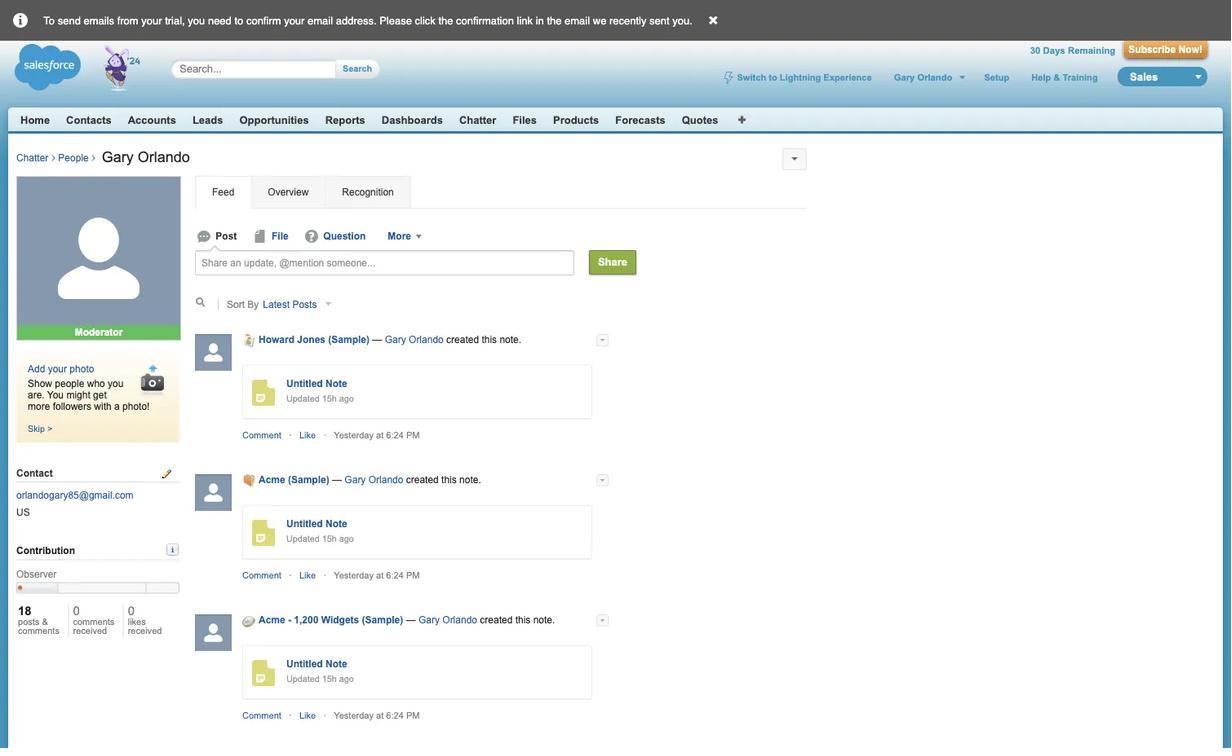 Task type: describe. For each thing, give the bounding box(es) containing it.
gary orlando image for acme (sample)
[[195, 475, 232, 512]]

show
[[28, 379, 52, 390]]

file link
[[251, 229, 289, 244]]

1 the from the left
[[438, 14, 453, 27]]

us
[[16, 507, 30, 518]]

quotes
[[682, 114, 718, 126]]

days
[[1043, 45, 1065, 56]]

you
[[47, 390, 64, 401]]

this for acme - 1,200 widgets (sample)
[[515, 615, 531, 626]]

post link
[[195, 229, 238, 253]]

to
[[44, 14, 55, 27]]

gary inside navigation
[[102, 148, 134, 165]]

at for (sample)
[[376, 431, 384, 441]]

need
[[208, 14, 232, 27]]

gary for acme - 1,200 widgets (sample)
[[418, 615, 440, 626]]

opportunity image
[[242, 615, 255, 628]]

untitled for -
[[286, 659, 323, 670]]

skip
[[28, 424, 45, 434]]

gary orlando image for acme - 1,200 widgets (sample)
[[195, 615, 232, 652]]

2 pm from the top
[[406, 571, 420, 581]]

acme for acme (sample)
[[259, 475, 285, 486]]

remaining
[[1068, 45, 1115, 56]]

yesterday for 1,200
[[334, 711, 374, 722]]

experience
[[824, 72, 872, 82]]

search this feed... image
[[196, 298, 205, 308]]

— gary orlando created this note. for acme (sample)
[[329, 475, 481, 486]]

— for howard jones (sample)
[[372, 335, 382, 346]]

ago for 1,200
[[339, 674, 354, 684]]

opportunities link
[[239, 114, 309, 126]]

0 vertical spatial to
[[234, 14, 243, 27]]

2 the from the left
[[547, 14, 562, 27]]

feed link
[[196, 177, 251, 208]]

0 for 0 likes received
[[128, 605, 135, 618]]

created for acme - 1,200 widgets (sample)
[[480, 615, 513, 626]]

updated for jones
[[286, 394, 320, 404]]

gary orlando navigation
[[16, 148, 768, 167]]

created for howard jones (sample)
[[446, 335, 479, 346]]

untitled note updated 15h ago for (sample)
[[286, 519, 354, 544]]

2 comment link from the top
[[242, 571, 281, 581]]

more
[[28, 401, 50, 412]]

1 vertical spatial (sample)
[[288, 475, 329, 486]]

confirm
[[246, 14, 281, 27]]

pm for 1,200
[[406, 711, 420, 722]]

2 like link from the top
[[299, 571, 316, 581]]

1,200
[[294, 615, 318, 626]]

— gary orlando created this note. for howard jones (sample)
[[370, 335, 521, 346]]

help & training
[[1031, 72, 1098, 82]]

— gary orlando created this note. for acme - 1,200 widgets (sample)
[[403, 615, 555, 626]]

tab list containing feed
[[196, 176, 411, 209]]

contact image
[[242, 334, 255, 348]]

photo!
[[122, 401, 150, 412]]

send
[[58, 14, 81, 27]]

6:24 for (sample)
[[386, 431, 404, 441]]

more
[[388, 231, 411, 242]]

click
[[415, 14, 435, 27]]

0 comments received
[[73, 605, 115, 636]]

0 horizontal spatial comments
[[18, 626, 59, 636]]

0 vertical spatial you
[[188, 14, 205, 27]]

yesterday for (sample)
[[334, 431, 374, 441]]

Search... text field
[[179, 62, 320, 75]]

note. for acme (sample)
[[459, 475, 481, 486]]

acme (sample) link
[[242, 475, 329, 488]]

orlando inside navigation
[[138, 148, 190, 165]]

add your photo link
[[28, 364, 168, 396]]

posts
[[292, 299, 317, 310]]

a
[[114, 401, 120, 412]]

home
[[20, 114, 50, 126]]

contact
[[16, 468, 53, 479]]

yesterday at 6:24 pm for 1,200
[[334, 711, 420, 722]]

2 horizontal spatial your
[[284, 14, 305, 27]]

overview
[[268, 187, 309, 198]]

we can't provide a preview for this file image for acme
[[252, 661, 275, 687]]

people
[[58, 152, 89, 163]]

untitled note link for (sample)
[[286, 519, 347, 530]]

18
[[18, 605, 31, 618]]

sort
[[227, 299, 245, 310]]

like for 1,200
[[299, 711, 316, 722]]

opportunities
[[239, 114, 309, 126]]

0 horizontal spatial chatter link
[[16, 152, 48, 163]]

note. for acme - 1,200 widgets (sample)
[[533, 615, 555, 626]]

confirmation
[[456, 14, 514, 27]]

chatter for the rightmost chatter link
[[459, 114, 496, 126]]

30 days remaining
[[1030, 45, 1115, 56]]

help
[[1031, 72, 1051, 82]]

note for -
[[326, 659, 347, 670]]

gary for howard jones (sample)
[[385, 335, 406, 346]]

note. for howard jones (sample)
[[500, 335, 521, 346]]

close image
[[695, 2, 732, 27]]

account image
[[242, 475, 255, 488]]

this for howard jones (sample)
[[482, 335, 497, 346]]

30
[[1030, 45, 1041, 56]]

ago for (sample)
[[339, 394, 354, 404]]

address.
[[336, 14, 377, 27]]

emails
[[84, 14, 114, 27]]

lightning
[[780, 72, 821, 82]]

overview link
[[252, 177, 325, 208]]

recognition
[[342, 187, 394, 198]]

application for acme - 1,200 widgets (sample)
[[596, 615, 609, 627]]

orlandogary85@gmail.com us
[[16, 490, 133, 518]]

dashboards link
[[382, 114, 443, 126]]

more link
[[376, 231, 432, 244]]

dashboards
[[382, 114, 443, 126]]

howard
[[259, 335, 295, 346]]

people
[[55, 379, 84, 390]]

feed
[[212, 187, 234, 198]]

orlandogary85@gmail.com link
[[16, 490, 133, 501]]

info image
[[166, 544, 179, 557]]

switch to lightning experience
[[737, 72, 872, 82]]

comment for 1,200
[[242, 711, 281, 722]]

setup
[[984, 72, 1009, 82]]

please
[[379, 14, 412, 27]]

gary orlando inside gary orlando navigation
[[102, 148, 194, 165]]

this for acme (sample)
[[441, 475, 457, 486]]

get
[[93, 390, 107, 401]]

untitled for (sample)
[[286, 519, 323, 530]]

2 yesterday at 6:24 pm link from the top
[[334, 571, 420, 581]]

info image
[[0, 0, 41, 29]]

show people who you are. you might get more followers with a photo!
[[28, 379, 150, 412]]

you inside show people who you are. you might get more followers with a photo!
[[108, 379, 124, 390]]

sort by latest posts
[[227, 299, 317, 310]]

orlando for acme - 1,200 widgets (sample)
[[442, 615, 477, 626]]

skip > link
[[28, 424, 52, 434]]

by
[[247, 299, 259, 310]]

2 yesterday from the top
[[334, 571, 374, 581]]

switch
[[737, 72, 766, 82]]

1 horizontal spatial comments
[[73, 617, 115, 627]]

we can't provide a preview for this file image for howard
[[252, 380, 275, 406]]

2 like from the top
[[299, 571, 316, 581]]

from
[[117, 14, 138, 27]]

in
[[536, 14, 544, 27]]

latest
[[263, 299, 290, 310]]

1 horizontal spatial chatter link
[[459, 114, 496, 126]]

comment · like · for 1,200
[[242, 711, 331, 722]]

1 horizontal spatial gary orlando image
[[195, 334, 232, 371]]

recognition link
[[326, 177, 410, 208]]

howard jones (sample) link
[[242, 334, 370, 348]]

edit profile image
[[159, 467, 175, 483]]

products
[[553, 114, 599, 126]]

forecasts
[[615, 114, 665, 126]]



Task type: locate. For each thing, give the bounding box(es) containing it.
(sample) right widgets
[[362, 615, 403, 626]]

1 comment from the top
[[242, 431, 281, 441]]

3 untitled from the top
[[286, 659, 323, 670]]

1 vertical spatial application
[[596, 615, 609, 627]]

to send emails from your trial, you need to confirm your email address. please click the confirmation link in the email we recently sent you.
[[44, 14, 693, 27]]

note down widgets
[[326, 659, 347, 670]]

2 vertical spatial at
[[376, 711, 384, 722]]

15h down acme - 1,200 widgets (sample) link
[[322, 674, 337, 684]]

1 acme from the top
[[259, 475, 285, 486]]

yesterday at 6:24 pm link for (sample)
[[334, 431, 420, 441]]

1 horizontal spatial —
[[372, 335, 382, 346]]

sent
[[649, 14, 670, 27]]

application for acme (sample)
[[596, 475, 609, 487]]

orlando for acme (sample)
[[369, 475, 403, 486]]

2 comment from the top
[[242, 571, 281, 581]]

0 vertical spatial ago
[[339, 394, 354, 404]]

1 untitled note updated 15h ago from the top
[[286, 379, 354, 404]]

1 vertical spatial untitled
[[286, 519, 323, 530]]

0 horizontal spatial 0
[[73, 605, 80, 618]]

None button
[[1124, 41, 1207, 58], [336, 59, 372, 79], [589, 250, 636, 275], [1124, 41, 1207, 58], [336, 59, 372, 79], [589, 250, 636, 275]]

updated right we can't provide a preview for this file image
[[286, 534, 320, 544]]

1 untitled note link from the top
[[286, 379, 347, 390]]

2 vertical spatial pm
[[406, 711, 420, 722]]

chatter down home
[[16, 152, 48, 163]]

1 vertical spatial comment link
[[242, 571, 281, 581]]

we can't provide a preview for this file image down 'contact' icon
[[252, 380, 275, 406]]

1 vertical spatial yesterday
[[334, 571, 374, 581]]

application
[[596, 475, 609, 487], [596, 615, 609, 627]]

sales
[[1130, 71, 1158, 83]]

untitled note link for -
[[286, 659, 347, 670]]

we can't provide a preview for this file image
[[252, 380, 275, 406], [252, 661, 275, 687]]

3 comment · like · from the top
[[242, 711, 331, 722]]

2 updated from the top
[[286, 534, 320, 544]]

add your photo
[[28, 364, 94, 375]]

chatter inside gary orlando navigation
[[16, 152, 48, 163]]

acme for acme - 1,200 widgets (sample)
[[259, 615, 285, 626]]

0 vertical spatial updated
[[286, 394, 320, 404]]

0 vertical spatial acme
[[259, 475, 285, 486]]

ago
[[339, 394, 354, 404], [339, 534, 354, 544], [339, 674, 354, 684]]

like link for 1,200
[[299, 711, 316, 722]]

gary orlando link for howard jones (sample)
[[385, 335, 444, 346]]

&
[[1054, 72, 1060, 82], [42, 617, 48, 627]]

2 untitled from the top
[[286, 519, 323, 530]]

2 vertical spatial like
[[299, 711, 316, 722]]

untitled note updated 15h ago down howard jones (sample)
[[286, 379, 354, 404]]

people link
[[58, 152, 89, 163]]

3 note from the top
[[326, 659, 347, 670]]

howard jones (sample)
[[259, 335, 370, 346]]

gary for acme (sample)
[[345, 475, 366, 486]]

1 vertical spatial note.
[[459, 475, 481, 486]]

2 vertical spatial —
[[406, 615, 416, 626]]

1 email from the left
[[308, 14, 333, 27]]

3 yesterday at 6:24 pm from the top
[[334, 711, 420, 722]]

(sample) right jones
[[328, 335, 370, 346]]

who
[[87, 379, 105, 390]]

updated down howard jones (sample) 'link'
[[286, 394, 320, 404]]

files link
[[513, 114, 537, 126]]

orlandogary85@gmail.com
[[16, 490, 133, 501]]

1 0 from the left
[[73, 605, 80, 618]]

2 received from the left
[[128, 626, 162, 636]]

question
[[323, 231, 366, 242]]

1 vertical spatial like
[[299, 571, 316, 581]]

untitled note updated 15h ago down acme - 1,200 widgets (sample) link
[[286, 659, 354, 684]]

updated for -
[[286, 674, 320, 684]]

30 days remaining link
[[1030, 45, 1115, 56]]

quotes link
[[682, 114, 718, 126]]

gary orlando down the accounts link
[[102, 148, 194, 165]]

0 right 18 posts & comments
[[73, 605, 80, 618]]

0 horizontal spatial note.
[[459, 475, 481, 486]]

0 horizontal spatial —
[[332, 475, 342, 486]]

— gary orlando created this note.
[[370, 335, 521, 346], [329, 475, 481, 486], [403, 615, 555, 626]]

yesterday at 6:24 pm
[[334, 431, 420, 441], [334, 571, 420, 581], [334, 711, 420, 722]]

1 pm from the top
[[406, 431, 420, 441]]

1 horizontal spatial to
[[769, 72, 777, 82]]

yesterday
[[334, 431, 374, 441], [334, 571, 374, 581], [334, 711, 374, 722]]

2 acme from the top
[[259, 615, 285, 626]]

1 vertical spatial yesterday at 6:24 pm link
[[334, 571, 420, 581]]

2 vertical spatial yesterday at 6:24 pm link
[[334, 711, 420, 722]]

acme - 1,200 widgets (sample)
[[259, 615, 403, 626]]

comments down 18
[[18, 626, 59, 636]]

2 note from the top
[[326, 519, 347, 530]]

0 vertical spatial comment
[[242, 431, 281, 441]]

1 comment link from the top
[[242, 431, 281, 441]]

gary orlando left setup
[[894, 72, 952, 82]]

untitled right we can't provide a preview for this file image
[[286, 519, 323, 530]]

2 vertical spatial comment
[[242, 711, 281, 722]]

0 vertical spatial gary orlando
[[894, 72, 952, 82]]

1 vertical spatial we can't provide a preview for this file image
[[252, 661, 275, 687]]

your left trial, on the top left of page
[[141, 14, 162, 27]]

photo
[[70, 364, 94, 375]]

untitled
[[286, 379, 323, 390], [286, 519, 323, 530], [286, 659, 323, 670]]

1 vertical spatial to
[[769, 72, 777, 82]]

0 vertical spatial note.
[[500, 335, 521, 346]]

-
[[288, 615, 291, 626]]

2 15h from the top
[[322, 534, 337, 544]]

email
[[308, 14, 333, 27], [565, 14, 590, 27]]

2 vertical spatial created
[[480, 615, 513, 626]]

2 vertical spatial untitled
[[286, 659, 323, 670]]

1 yesterday at 6:24 pm link from the top
[[334, 431, 420, 441]]

untitled note link down acme (sample)
[[286, 519, 347, 530]]

0 vertical spatial yesterday at 6:24 pm
[[334, 431, 420, 441]]

chatter link down home
[[16, 152, 48, 163]]

2 application from the top
[[596, 615, 609, 627]]

are.
[[28, 390, 45, 401]]

1 vertical spatial chatter link
[[16, 152, 48, 163]]

1 vertical spatial untitled note link
[[286, 519, 347, 530]]

file
[[272, 231, 289, 242]]

2 vertical spatial this
[[515, 615, 531, 626]]

(sample) inside 'link'
[[328, 335, 370, 346]]

1 received from the left
[[73, 626, 107, 636]]

0 vertical spatial created
[[446, 335, 479, 346]]

yesterday at 6:24 pm link
[[334, 431, 420, 441], [334, 571, 420, 581], [334, 711, 420, 722]]

untitled for jones
[[286, 379, 323, 390]]

gary orlando link for acme - 1,200 widgets (sample)
[[418, 615, 477, 626]]

1 vertical spatial &
[[42, 617, 48, 627]]

2 vertical spatial yesterday at 6:24 pm
[[334, 711, 420, 722]]

to right need
[[234, 14, 243, 27]]

gary orlando image
[[17, 177, 180, 340], [195, 334, 232, 371]]

1 vertical spatial yesterday at 6:24 pm
[[334, 571, 420, 581]]

3 comment from the top
[[242, 711, 281, 722]]

& right help
[[1054, 72, 1060, 82]]

0 for 0 comments received
[[73, 605, 80, 618]]

2 6:24 from the top
[[386, 571, 404, 581]]

chatter left 'files' link in the top of the page
[[459, 114, 496, 126]]

0 vertical spatial yesterday
[[334, 431, 374, 441]]

gary orlando image left the opportunity icon
[[195, 615, 232, 652]]

salesforce.com image
[[11, 41, 153, 94]]

email left address.
[[308, 14, 333, 27]]

0 likes received
[[128, 605, 162, 636]]

like for (sample)
[[299, 431, 316, 441]]

comment · like · for (sample)
[[242, 431, 331, 441]]

2 we can't provide a preview for this file image from the top
[[252, 661, 275, 687]]

untitled note updated 15h ago right we can't provide a preview for this file image
[[286, 519, 354, 544]]

gary orlando image left the account image
[[195, 475, 232, 512]]

0 vertical spatial untitled note updated 15h ago
[[286, 379, 354, 404]]

tab list
[[196, 176, 411, 209]]

0 horizontal spatial you
[[108, 379, 124, 390]]

received for 0 comments received
[[73, 626, 107, 636]]

contacts
[[66, 114, 112, 126]]

0 horizontal spatial your
[[48, 364, 67, 375]]

0 vertical spatial (sample)
[[328, 335, 370, 346]]

1 horizontal spatial &
[[1054, 72, 1060, 82]]

0 horizontal spatial chatter
[[16, 152, 48, 163]]

acme (sample)
[[259, 475, 329, 486]]

15h for 1,200
[[322, 674, 337, 684]]

2 vertical spatial comment link
[[242, 711, 281, 722]]

>
[[47, 424, 52, 434]]

orlando
[[917, 72, 952, 82], [138, 148, 190, 165], [409, 335, 444, 346], [369, 475, 403, 486], [442, 615, 477, 626]]

note
[[326, 379, 347, 390], [326, 519, 347, 530], [326, 659, 347, 670]]

0 vertical spatial chatter
[[459, 114, 496, 126]]

updated down 1,200
[[286, 674, 320, 684]]

1 horizontal spatial chatter
[[459, 114, 496, 126]]

you right who
[[108, 379, 124, 390]]

— right widgets
[[406, 615, 416, 626]]

note down acme (sample)
[[326, 519, 347, 530]]

1 vertical spatial chatter
[[16, 152, 48, 163]]

0 vertical spatial gary orlando image
[[195, 475, 232, 512]]

accounts link
[[128, 114, 176, 126]]

we
[[593, 14, 606, 27]]

2 0 from the left
[[128, 605, 135, 618]]

3 at from the top
[[376, 711, 384, 722]]

note for jones
[[326, 379, 347, 390]]

to right switch
[[769, 72, 777, 82]]

email left the we
[[565, 14, 590, 27]]

the right in
[[547, 14, 562, 27]]

0 vertical spatial like link
[[299, 431, 316, 441]]

observer
[[16, 569, 57, 580]]

15h for (sample)
[[322, 394, 337, 404]]

0 vertical spatial untitled
[[286, 379, 323, 390]]

received for 0 likes received
[[128, 626, 162, 636]]

all tabs image
[[738, 114, 747, 124]]

—
[[372, 335, 382, 346], [332, 475, 342, 486], [406, 615, 416, 626]]

note for (sample)
[[326, 519, 347, 530]]

3 like from the top
[[299, 711, 316, 722]]

products link
[[553, 114, 599, 126]]

contacts link
[[66, 114, 112, 126]]

chatter for the leftmost chatter link
[[16, 152, 48, 163]]

reports
[[325, 114, 365, 126]]

3 comment link from the top
[[242, 711, 281, 722]]

yesterday at 6:24 pm for (sample)
[[334, 431, 420, 441]]

posts
[[18, 617, 39, 627]]

1 updated from the top
[[286, 394, 320, 404]]

reports link
[[325, 114, 365, 126]]

1 note from the top
[[326, 379, 347, 390]]

3 15h from the top
[[322, 674, 337, 684]]

you right trial, on the top left of page
[[188, 14, 205, 27]]

1 vertical spatial like link
[[299, 571, 316, 581]]

0 vertical spatial yesterday at 6:24 pm link
[[334, 431, 420, 441]]

0 vertical spatial we can't provide a preview for this file image
[[252, 380, 275, 406]]

files
[[513, 114, 537, 126]]

1 yesterday from the top
[[334, 431, 374, 441]]

question link
[[303, 229, 367, 244]]

yesterday at 6:24 pm link for 1,200
[[334, 711, 420, 722]]

0 vertical spatial at
[[376, 431, 384, 441]]

2 vertical spatial updated
[[286, 674, 320, 684]]

untitled note link
[[286, 379, 347, 390], [286, 519, 347, 530], [286, 659, 347, 670]]

3 untitled note updated 15h ago from the top
[[286, 659, 354, 684]]

3 6:24 from the top
[[386, 711, 404, 722]]

acme right the account image
[[259, 475, 285, 486]]

comment link for 1,200
[[242, 711, 281, 722]]

None text field
[[202, 257, 568, 270]]

we can't provide a preview for this file image
[[252, 520, 275, 547]]

training
[[1063, 72, 1098, 82]]

recently
[[609, 14, 647, 27]]

at for 1,200
[[376, 711, 384, 722]]

widgets
[[321, 615, 359, 626]]

1 vertical spatial gary orlando link
[[345, 475, 403, 486]]

received right '0 comments received'
[[128, 626, 162, 636]]

forecasts link
[[615, 114, 665, 126]]

pm
[[406, 431, 420, 441], [406, 571, 420, 581], [406, 711, 420, 722]]

contribution
[[16, 546, 75, 557]]

your right confirm
[[284, 14, 305, 27]]

3 yesterday at 6:24 pm link from the top
[[334, 711, 420, 722]]

1 horizontal spatial your
[[141, 14, 162, 27]]

like link
[[299, 431, 316, 441], [299, 571, 316, 581], [299, 711, 316, 722]]

received left "likes"
[[73, 626, 107, 636]]

setup link
[[983, 72, 1011, 82]]

2 email from the left
[[565, 14, 590, 27]]

chatter link left 'files' link in the top of the page
[[459, 114, 496, 126]]

(sample) right the account image
[[288, 475, 329, 486]]

15h
[[322, 394, 337, 404], [322, 534, 337, 544], [322, 674, 337, 684]]

untitled note link down acme - 1,200 widgets (sample) link
[[286, 659, 347, 670]]

you.
[[672, 14, 693, 27]]

leads link
[[192, 114, 223, 126]]

0 horizontal spatial created
[[406, 475, 439, 486]]

0 vertical spatial gary orlando link
[[385, 335, 444, 346]]

we can't provide a preview for this file image down the opportunity icon
[[252, 661, 275, 687]]

2 gary orlando image from the top
[[195, 615, 232, 652]]

2 vertical spatial 15h
[[322, 674, 337, 684]]

— for acme - 1,200 widgets (sample)
[[406, 615, 416, 626]]

0 inside 0 likes received
[[128, 605, 135, 618]]

post
[[216, 231, 237, 242]]

1 6:24 from the top
[[386, 431, 404, 441]]

accounts
[[128, 114, 176, 126]]

note down howard jones (sample)
[[326, 379, 347, 390]]

orlando for howard jones (sample)
[[409, 335, 444, 346]]

1 vertical spatial 15h
[[322, 534, 337, 544]]

1 like from the top
[[299, 431, 316, 441]]

2 vertical spatial note.
[[533, 615, 555, 626]]

followers
[[53, 401, 91, 412]]

— right acme (sample)
[[332, 475, 342, 486]]

2 untitled note updated 15h ago from the top
[[286, 519, 354, 544]]

like link for (sample)
[[299, 431, 316, 441]]

1 yesterday at 6:24 pm from the top
[[334, 431, 420, 441]]

comments left "likes"
[[73, 617, 115, 627]]

0 horizontal spatial &
[[42, 617, 48, 627]]

3 untitled note link from the top
[[286, 659, 347, 670]]

0 vertical spatial this
[[482, 335, 497, 346]]

with
[[94, 401, 112, 412]]

1 horizontal spatial you
[[188, 14, 205, 27]]

your inside "link"
[[48, 364, 67, 375]]

2 comment · like · from the top
[[242, 571, 331, 581]]

0 vertical spatial — gary orlando created this note.
[[370, 335, 521, 346]]

1 vertical spatial created
[[406, 475, 439, 486]]

2 vertical spatial yesterday
[[334, 711, 374, 722]]

2 vertical spatial ago
[[339, 674, 354, 684]]

to
[[234, 14, 243, 27], [769, 72, 777, 82]]

3 pm from the top
[[406, 711, 420, 722]]

1 horizontal spatial this
[[482, 335, 497, 346]]

15h right we can't provide a preview for this file image
[[322, 534, 337, 544]]

acme left -
[[259, 615, 285, 626]]

6:24
[[386, 431, 404, 441], [386, 571, 404, 581], [386, 711, 404, 722]]

comment link
[[242, 431, 281, 441], [242, 571, 281, 581], [242, 711, 281, 722]]

untitled note updated 15h ago for jones
[[286, 379, 354, 404]]

0 vertical spatial untitled note link
[[286, 379, 347, 390]]

untitled note link down howard jones (sample)
[[286, 379, 347, 390]]

2 at from the top
[[376, 571, 384, 581]]

likes
[[128, 617, 146, 627]]

— right howard jones (sample)
[[372, 335, 382, 346]]

2 horizontal spatial created
[[480, 615, 513, 626]]

2 vertical spatial (sample)
[[362, 615, 403, 626]]

1 at from the top
[[376, 431, 384, 441]]

0 vertical spatial like
[[299, 431, 316, 441]]

your up people
[[48, 364, 67, 375]]

3 like link from the top
[[299, 711, 316, 722]]

0 vertical spatial —
[[372, 335, 382, 346]]

updated for (sample)
[[286, 534, 320, 544]]

1 horizontal spatial 0
[[128, 605, 135, 618]]

2 vertical spatial comment · like ·
[[242, 711, 331, 722]]

created for acme (sample)
[[406, 475, 439, 486]]

3 updated from the top
[[286, 674, 320, 684]]

the right 'click'
[[438, 14, 453, 27]]

& inside 18 posts & comments
[[42, 617, 48, 627]]

0 right '0 comments received'
[[128, 605, 135, 618]]

1 horizontal spatial created
[[446, 335, 479, 346]]

1 vertical spatial acme
[[259, 615, 285, 626]]

— for acme (sample)
[[332, 475, 342, 486]]

1 untitled from the top
[[286, 379, 323, 390]]

0 horizontal spatial gary orlando image
[[17, 177, 180, 340]]

0 vertical spatial application
[[596, 475, 609, 487]]

switch to lightning experience link
[[722, 71, 873, 85]]

jones
[[297, 335, 326, 346]]

1 horizontal spatial gary orlando
[[894, 72, 952, 82]]

1 horizontal spatial the
[[547, 14, 562, 27]]

1 horizontal spatial note.
[[500, 335, 521, 346]]

1 gary orlando image from the top
[[195, 475, 232, 512]]

moderator
[[75, 327, 123, 338]]

2 horizontal spatial note.
[[533, 615, 555, 626]]

2 ago from the top
[[339, 534, 354, 544]]

this
[[482, 335, 497, 346], [441, 475, 457, 486], [515, 615, 531, 626]]

1 vertical spatial this
[[441, 475, 457, 486]]

untitled note link for jones
[[286, 379, 347, 390]]

gary orlando link for acme (sample)
[[345, 475, 403, 486]]

home link
[[20, 114, 50, 126]]

acme
[[259, 475, 285, 486], [259, 615, 285, 626]]

1 ago from the top
[[339, 394, 354, 404]]

(sample)
[[328, 335, 370, 346], [288, 475, 329, 486], [362, 615, 403, 626]]

18 posts & comments
[[18, 605, 59, 636]]

2 vertical spatial 6:24
[[386, 711, 404, 722]]

1 vertical spatial gary orlando image
[[195, 615, 232, 652]]

leads
[[192, 114, 223, 126]]

pm for (sample)
[[406, 431, 420, 441]]

0 horizontal spatial gary orlando
[[102, 148, 194, 165]]

0 vertical spatial 15h
[[322, 394, 337, 404]]

0 vertical spatial comment link
[[242, 431, 281, 441]]

1 vertical spatial pm
[[406, 571, 420, 581]]

received inside '0 comments received'
[[73, 626, 107, 636]]

comment link for (sample)
[[242, 431, 281, 441]]

to inside switch to lightning experience link
[[769, 72, 777, 82]]

chatter
[[459, 114, 496, 126], [16, 152, 48, 163]]

1 15h from the top
[[322, 394, 337, 404]]

1 vertical spatial ago
[[339, 534, 354, 544]]

3 yesterday from the top
[[334, 711, 374, 722]]

1 comment · like · from the top
[[242, 431, 331, 441]]

1 vertical spatial at
[[376, 571, 384, 581]]

comment for (sample)
[[242, 431, 281, 441]]

1 like link from the top
[[299, 431, 316, 441]]

untitled down howard jones (sample) 'link'
[[286, 379, 323, 390]]

untitled note updated 15h ago
[[286, 379, 354, 404], [286, 519, 354, 544], [286, 659, 354, 684]]

gary orlando image
[[195, 475, 232, 512], [195, 615, 232, 652]]

& right posts
[[42, 617, 48, 627]]

2 untitled note link from the top
[[286, 519, 347, 530]]

untitled note updated 15h ago for -
[[286, 659, 354, 684]]

1 application from the top
[[596, 475, 609, 487]]

untitled down 1,200
[[286, 659, 323, 670]]

0 vertical spatial pm
[[406, 431, 420, 441]]

1 we can't provide a preview for this file image from the top
[[252, 380, 275, 406]]

skip >
[[28, 424, 52, 434]]

2 yesterday at 6:24 pm from the top
[[334, 571, 420, 581]]

add
[[28, 364, 45, 375]]

15h down howard jones (sample)
[[322, 394, 337, 404]]

the
[[438, 14, 453, 27], [547, 14, 562, 27]]

0 inside '0 comments received'
[[73, 605, 80, 618]]

6:24 for 1,200
[[386, 711, 404, 722]]

3 ago from the top
[[339, 674, 354, 684]]



Task type: vqa. For each thing, say whether or not it's contained in the screenshot.
ACTIVITY
no



